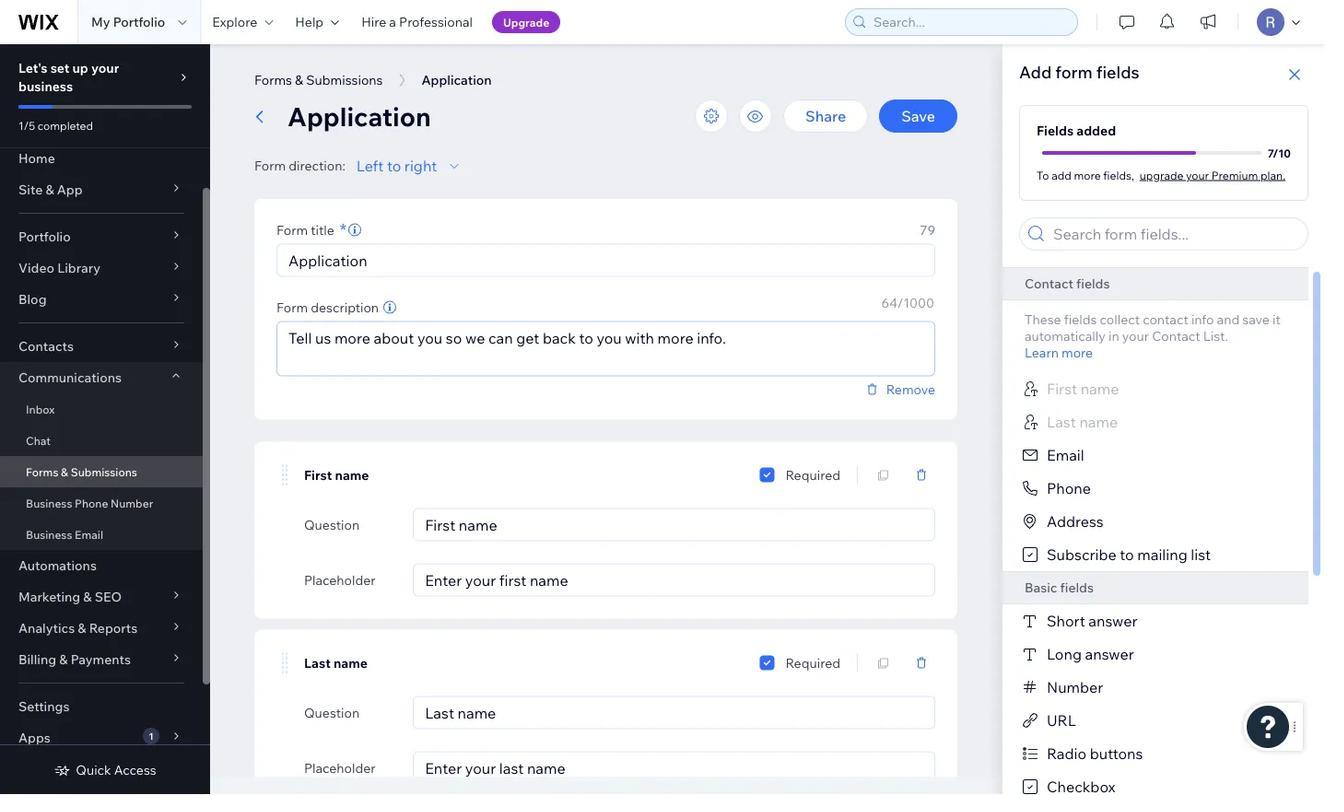 Task type: describe. For each thing, give the bounding box(es) containing it.
app
[[57, 182, 83, 198]]

application button
[[413, 66, 501, 94]]

1 vertical spatial number
[[1047, 679, 1104, 697]]

home
[[18, 150, 55, 166]]

0 vertical spatial more
[[1075, 168, 1102, 182]]

remove button
[[865, 381, 936, 398]]

and
[[1218, 312, 1240, 328]]

business phone number
[[26, 497, 153, 510]]

required for last name
[[786, 655, 841, 671]]

info
[[1192, 312, 1215, 328]]

add
[[1052, 168, 1072, 182]]

left to right
[[357, 157, 437, 175]]

long answer
[[1047, 645, 1135, 664]]

0 vertical spatial portfolio
[[113, 14, 165, 30]]

marketing & seo
[[18, 589, 122, 605]]

share button
[[784, 100, 869, 133]]

1 horizontal spatial email
[[1047, 446, 1085, 465]]

subscribe
[[1047, 546, 1117, 564]]

professional
[[399, 14, 473, 30]]

question for last
[[304, 705, 360, 721]]

1
[[149, 731, 154, 742]]

automations
[[18, 558, 97, 574]]

marketing & seo button
[[0, 582, 203, 613]]

explore
[[212, 14, 258, 30]]

automations link
[[0, 550, 203, 582]]

forms & submissions link
[[0, 456, 203, 488]]

reports
[[89, 621, 138, 637]]

access
[[114, 763, 156, 779]]

contacts
[[18, 338, 74, 355]]

0 vertical spatial contact
[[1025, 276, 1074, 292]]

in
[[1109, 328, 1120, 344]]

add placeholder text… field for last name
[[420, 753, 929, 784]]

& for site & app "dropdown button"
[[46, 182, 54, 198]]

forms for forms & submissions button
[[254, 72, 292, 88]]

video
[[18, 260, 54, 276]]

description
[[311, 299, 379, 315]]

contact
[[1143, 312, 1189, 328]]

forms for forms & submissions link
[[26, 465, 58, 479]]

1 vertical spatial last name
[[304, 655, 368, 671]]

more inside these fields collect contact info and save it automatically in your contact list. learn more
[[1062, 345, 1094, 361]]

buttons
[[1091, 745, 1144, 763]]

my
[[91, 14, 110, 30]]

forms & submissions for forms & submissions button
[[254, 72, 383, 88]]

analytics
[[18, 621, 75, 637]]

1/5 completed
[[18, 118, 93, 132]]

& for analytics & reports dropdown button
[[78, 621, 86, 637]]

to
[[1037, 168, 1050, 182]]

let's
[[18, 60, 48, 76]]

hire a professional link
[[351, 0, 484, 44]]

add form fields
[[1020, 61, 1140, 82]]

long
[[1047, 645, 1082, 664]]

business
[[18, 78, 73, 95]]

contacts button
[[0, 331, 203, 362]]

7 / 10
[[1268, 146, 1292, 160]]

fields,
[[1104, 168, 1135, 182]]

0 vertical spatial first
[[1047, 380, 1078, 398]]

1 vertical spatial first
[[304, 467, 332, 483]]

learn more link
[[1025, 345, 1094, 361]]

form for form title *
[[277, 222, 308, 238]]

save
[[1243, 312, 1270, 328]]

portfolio button
[[0, 221, 203, 253]]

79
[[920, 222, 936, 238]]

marketing
[[18, 589, 80, 605]]

fields right form
[[1097, 61, 1140, 82]]

seo
[[95, 589, 122, 605]]

type your question here... field for last name
[[420, 698, 929, 729]]

contact inside these fields collect contact info and save it automatically in your contact list. learn more
[[1153, 328, 1201, 344]]

required for first name
[[786, 467, 841, 483]]

type your question here... field for first name
[[420, 509, 929, 541]]

blog
[[18, 291, 47, 308]]

forms & submissions for forms & submissions link
[[26, 465, 137, 479]]

64 / 1000
[[882, 295, 935, 311]]

collect
[[1101, 312, 1141, 328]]

1000
[[904, 295, 935, 311]]

site
[[18, 182, 43, 198]]

settings
[[18, 699, 70, 715]]

forms & submissions button
[[245, 66, 392, 94]]

& for forms & submissions link
[[61, 465, 68, 479]]

left to right button
[[357, 155, 465, 177]]

business for business email
[[26, 528, 72, 542]]

site & app
[[18, 182, 83, 198]]

right
[[405, 157, 437, 175]]

share
[[806, 107, 847, 125]]

Add a short description... text field
[[278, 322, 935, 376]]

1 horizontal spatial last
[[1047, 413, 1077, 432]]

url
[[1047, 712, 1077, 730]]

basic
[[1025, 580, 1058, 596]]

number inside sidebar element
[[111, 497, 153, 510]]

left
[[357, 157, 384, 175]]

hire
[[362, 14, 387, 30]]

placeholder for first
[[304, 572, 376, 588]]

short answer
[[1047, 612, 1138, 631]]

save button
[[880, 100, 958, 133]]

fields added
[[1037, 123, 1117, 139]]

application inside button
[[422, 72, 492, 88]]

fields for contact
[[1077, 276, 1111, 292]]

communications
[[18, 370, 122, 386]]

home link
[[0, 143, 203, 174]]

& for marketing & seo dropdown button
[[83, 589, 92, 605]]

submissions for forms & submissions link
[[71, 465, 137, 479]]

video library button
[[0, 253, 203, 284]]

your inside let's set up your business
[[91, 60, 119, 76]]

completed
[[38, 118, 93, 132]]

fields for basic
[[1061, 580, 1094, 596]]

1 vertical spatial application
[[288, 100, 431, 132]]

chat
[[26, 434, 51, 448]]

contact fields
[[1025, 276, 1111, 292]]

/ for 7
[[1274, 146, 1279, 160]]

& for billing & payments popup button
[[59, 652, 68, 668]]

upgrade
[[503, 15, 550, 29]]

0 vertical spatial first name
[[1047, 380, 1120, 398]]

remove
[[887, 381, 936, 397]]

portfolio inside popup button
[[18, 229, 71, 245]]



Task type: vqa. For each thing, say whether or not it's contained in the screenshot.
Basic
yes



Task type: locate. For each thing, give the bounding box(es) containing it.
address
[[1047, 513, 1104, 531]]

business up business email
[[26, 497, 72, 510]]

placeholder
[[304, 572, 376, 588], [304, 760, 376, 776]]

1 horizontal spatial contact
[[1153, 328, 1201, 344]]

mailing
[[1138, 546, 1188, 564]]

quick
[[76, 763, 111, 779]]

last name
[[1047, 413, 1119, 432], [304, 655, 368, 671]]

sidebar element
[[0, 44, 210, 796]]

0 vertical spatial type your question here... field
[[420, 509, 929, 541]]

fields up "collect"
[[1077, 276, 1111, 292]]

help button
[[284, 0, 351, 44]]

forms inside button
[[254, 72, 292, 88]]

2 placeholder from the top
[[304, 760, 376, 776]]

list
[[1192, 546, 1212, 564]]

business email
[[26, 528, 103, 542]]

phone up address
[[1047, 479, 1092, 498]]

business up automations
[[26, 528, 72, 542]]

&
[[295, 72, 304, 88], [46, 182, 54, 198], [61, 465, 68, 479], [83, 589, 92, 605], [78, 621, 86, 637], [59, 652, 68, 668]]

*
[[340, 219, 347, 240]]

set
[[50, 60, 69, 76]]

placeholder for last
[[304, 760, 376, 776]]

more
[[1075, 168, 1102, 182], [1062, 345, 1094, 361]]

add placeholder text… field for first name
[[420, 565, 929, 596]]

2 vertical spatial form
[[277, 299, 308, 315]]

2 horizontal spatial your
[[1187, 168, 1210, 182]]

form description
[[277, 299, 379, 315]]

answer for long answer
[[1086, 645, 1135, 664]]

1 vertical spatial submissions
[[71, 465, 137, 479]]

hire a professional
[[362, 14, 473, 30]]

quick access button
[[54, 763, 156, 779]]

fields up 'automatically' in the right top of the page
[[1065, 312, 1098, 328]]

direction:
[[289, 158, 346, 174]]

0 vertical spatial form
[[254, 158, 286, 174]]

& inside button
[[295, 72, 304, 88]]

form left direction:
[[254, 158, 286, 174]]

0 vertical spatial forms
[[254, 72, 292, 88]]

learn
[[1025, 345, 1059, 361]]

to add more fields, upgrade your premium plan.
[[1037, 168, 1286, 182]]

email down business phone number
[[75, 528, 103, 542]]

forms inside sidebar element
[[26, 465, 58, 479]]

& left reports
[[78, 621, 86, 637]]

& inside popup button
[[59, 652, 68, 668]]

to for left
[[387, 157, 401, 175]]

settings link
[[0, 692, 203, 723]]

1 placeholder from the top
[[304, 572, 376, 588]]

forms & submissions inside button
[[254, 72, 383, 88]]

submissions
[[306, 72, 383, 88], [71, 465, 137, 479]]

0 vertical spatial your
[[91, 60, 119, 76]]

None checkbox
[[760, 464, 775, 486]]

64
[[882, 295, 898, 311]]

1 horizontal spatial number
[[1047, 679, 1104, 697]]

portfolio up video
[[18, 229, 71, 245]]

& for forms & submissions button
[[295, 72, 304, 88]]

0 horizontal spatial /
[[898, 295, 904, 311]]

0 horizontal spatial forms & submissions
[[26, 465, 137, 479]]

number
[[111, 497, 153, 510], [1047, 679, 1104, 697]]

fields down subscribe
[[1061, 580, 1094, 596]]

more down 'automatically' in the right top of the page
[[1062, 345, 1094, 361]]

1 vertical spatial last
[[304, 655, 331, 671]]

fields inside these fields collect contact info and save it automatically in your contact list. learn more
[[1065, 312, 1098, 328]]

to for subscribe
[[1121, 546, 1135, 564]]

business for business phone number
[[26, 497, 72, 510]]

1 horizontal spatial first name
[[1047, 380, 1120, 398]]

forms
[[254, 72, 292, 88], [26, 465, 58, 479]]

your inside these fields collect contact info and save it automatically in your contact list. learn more
[[1123, 328, 1150, 344]]

save
[[902, 107, 936, 125]]

& right "billing"
[[59, 652, 68, 668]]

0 horizontal spatial last name
[[304, 655, 368, 671]]

blog button
[[0, 284, 203, 315]]

phone
[[1047, 479, 1092, 498], [75, 497, 108, 510]]

/ up 'plan.'
[[1274, 146, 1279, 160]]

forms & submissions down help button
[[254, 72, 383, 88]]

2 type your question here... field from the top
[[420, 698, 929, 729]]

title
[[311, 222, 335, 238]]

0 vertical spatial placeholder
[[304, 572, 376, 588]]

your right upgrade
[[1187, 168, 1210, 182]]

email up address
[[1047, 446, 1085, 465]]

email inside 'link'
[[75, 528, 103, 542]]

plan.
[[1261, 168, 1286, 182]]

1 vertical spatial email
[[75, 528, 103, 542]]

to left mailing
[[1121, 546, 1135, 564]]

0 horizontal spatial submissions
[[71, 465, 137, 479]]

0 vertical spatial to
[[387, 157, 401, 175]]

0 horizontal spatial contact
[[1025, 276, 1074, 292]]

business
[[26, 497, 72, 510], [26, 528, 72, 542]]

added
[[1077, 123, 1117, 139]]

fields
[[1097, 61, 1140, 82], [1077, 276, 1111, 292], [1065, 312, 1098, 328], [1061, 580, 1094, 596]]

Search form fields... field
[[1048, 219, 1303, 250]]

0 vertical spatial last
[[1047, 413, 1077, 432]]

portfolio right "my"
[[113, 14, 165, 30]]

1 vertical spatial more
[[1062, 345, 1094, 361]]

inbox
[[26, 402, 55, 416]]

1 horizontal spatial portfolio
[[113, 14, 165, 30]]

Add placeholder text… field
[[420, 565, 929, 596], [420, 753, 929, 784]]

0 horizontal spatial portfolio
[[18, 229, 71, 245]]

help
[[295, 14, 324, 30]]

0 vertical spatial application
[[422, 72, 492, 88]]

1 vertical spatial business
[[26, 528, 72, 542]]

phone up business email 'link'
[[75, 497, 108, 510]]

library
[[57, 260, 100, 276]]

form title *
[[277, 219, 347, 240]]

1 horizontal spatial forms & submissions
[[254, 72, 383, 88]]

0 vertical spatial question
[[304, 517, 360, 533]]

upgrade button
[[492, 11, 561, 33]]

Search... field
[[869, 9, 1072, 35]]

submissions inside button
[[306, 72, 383, 88]]

1 vertical spatial portfolio
[[18, 229, 71, 245]]

1 business from the top
[[26, 497, 72, 510]]

1 horizontal spatial forms
[[254, 72, 292, 88]]

number up business email 'link'
[[111, 497, 153, 510]]

0 horizontal spatial first name
[[304, 467, 369, 483]]

more right add
[[1075, 168, 1102, 182]]

chat link
[[0, 425, 203, 456]]

7
[[1268, 146, 1274, 160]]

billing & payments button
[[0, 645, 203, 676]]

0 horizontal spatial last
[[304, 655, 331, 671]]

2 required from the top
[[786, 655, 841, 671]]

1 horizontal spatial /
[[1274, 146, 1279, 160]]

1 vertical spatial forms
[[26, 465, 58, 479]]

1 vertical spatial placeholder
[[304, 760, 376, 776]]

0 vertical spatial submissions
[[306, 72, 383, 88]]

contact up these
[[1025, 276, 1074, 292]]

0 vertical spatial required
[[786, 467, 841, 483]]

& up business phone number
[[61, 465, 68, 479]]

communications button
[[0, 362, 203, 394]]

0 horizontal spatial your
[[91, 60, 119, 76]]

10
[[1279, 146, 1292, 160]]

portfolio
[[113, 14, 165, 30], [18, 229, 71, 245]]

upgrade
[[1140, 168, 1184, 182]]

0 vertical spatial last name
[[1047, 413, 1119, 432]]

0 vertical spatial answer
[[1089, 612, 1138, 631]]

Add form title... field
[[283, 245, 929, 276]]

fields for these
[[1065, 312, 1098, 328]]

application up left
[[288, 100, 431, 132]]

1 vertical spatial add placeholder text… field
[[420, 753, 929, 784]]

1 vertical spatial type your question here... field
[[420, 698, 929, 729]]

my portfolio
[[91, 14, 165, 30]]

0 vertical spatial business
[[26, 497, 72, 510]]

1 add placeholder text… field from the top
[[420, 565, 929, 596]]

upgrade your premium plan. button
[[1140, 167, 1286, 183]]

submissions inside sidebar element
[[71, 465, 137, 479]]

business phone number link
[[0, 488, 203, 519]]

0 horizontal spatial number
[[111, 497, 153, 510]]

& down help
[[295, 72, 304, 88]]

1 horizontal spatial last name
[[1047, 413, 1119, 432]]

1 horizontal spatial submissions
[[306, 72, 383, 88]]

quick access
[[76, 763, 156, 779]]

form for form direction:
[[254, 158, 286, 174]]

2 add placeholder text… field from the top
[[420, 753, 929, 784]]

0 vertical spatial number
[[111, 497, 153, 510]]

1 vertical spatial answer
[[1086, 645, 1135, 664]]

Type your question here... field
[[420, 509, 929, 541], [420, 698, 929, 729]]

1 type your question here... field from the top
[[420, 509, 929, 541]]

form left description
[[277, 299, 308, 315]]

0 vertical spatial add placeholder text… field
[[420, 565, 929, 596]]

your right the up
[[91, 60, 119, 76]]

radio
[[1047, 745, 1087, 763]]

1 vertical spatial form
[[277, 222, 308, 238]]

1 required from the top
[[786, 467, 841, 483]]

0 vertical spatial forms & submissions
[[254, 72, 383, 88]]

1 vertical spatial contact
[[1153, 328, 1201, 344]]

fields
[[1037, 123, 1074, 139]]

required
[[786, 467, 841, 483], [786, 655, 841, 671]]

business email link
[[0, 519, 203, 550]]

1 vertical spatial forms & submissions
[[26, 465, 137, 479]]

submissions down help button
[[306, 72, 383, 88]]

1 vertical spatial required
[[786, 655, 841, 671]]

2 question from the top
[[304, 705, 360, 721]]

automatically
[[1025, 328, 1106, 344]]

let's set up your business
[[18, 60, 119, 95]]

1 vertical spatial your
[[1187, 168, 1210, 182]]

0 horizontal spatial to
[[387, 157, 401, 175]]

0 horizontal spatial forms
[[26, 465, 58, 479]]

form left title
[[277, 222, 308, 238]]

billing & payments
[[18, 652, 131, 668]]

phone inside sidebar element
[[75, 497, 108, 510]]

submissions up business phone number link
[[71, 465, 137, 479]]

answer down short answer
[[1086, 645, 1135, 664]]

site & app button
[[0, 174, 203, 206]]

these fields collect contact info and save it automatically in your contact list. learn more
[[1025, 312, 1281, 361]]

business inside 'link'
[[26, 528, 72, 542]]

form
[[1056, 61, 1093, 82]]

submissions for forms & submissions button
[[306, 72, 383, 88]]

subscribe to mailing list
[[1047, 546, 1212, 564]]

premium
[[1212, 168, 1259, 182]]

answer up the long answer
[[1089, 612, 1138, 631]]

form for form description
[[277, 299, 308, 315]]

to right left
[[387, 157, 401, 175]]

list.
[[1204, 328, 1229, 344]]

& left "seo"
[[83, 589, 92, 605]]

1 question from the top
[[304, 517, 360, 533]]

forms & submissions inside sidebar element
[[26, 465, 137, 479]]

to inside button
[[387, 157, 401, 175]]

payments
[[71, 652, 131, 668]]

/ for 64
[[898, 295, 904, 311]]

these
[[1025, 312, 1062, 328]]

application down professional
[[422, 72, 492, 88]]

None checkbox
[[760, 652, 775, 674]]

0 horizontal spatial first
[[304, 467, 332, 483]]

& inside "dropdown button"
[[46, 182, 54, 198]]

0 horizontal spatial email
[[75, 528, 103, 542]]

& right site
[[46, 182, 54, 198]]

0 vertical spatial email
[[1047, 446, 1085, 465]]

forms down chat at the left of the page
[[26, 465, 58, 479]]

question for first
[[304, 517, 360, 533]]

contact
[[1025, 276, 1074, 292], [1153, 328, 1201, 344]]

to
[[387, 157, 401, 175], [1121, 546, 1135, 564]]

1 horizontal spatial phone
[[1047, 479, 1092, 498]]

/ up remove button
[[898, 295, 904, 311]]

2 business from the top
[[26, 528, 72, 542]]

it
[[1273, 312, 1281, 328]]

answer for short answer
[[1089, 612, 1138, 631]]

your right in
[[1123, 328, 1150, 344]]

1 horizontal spatial first
[[1047, 380, 1078, 398]]

basic fields
[[1025, 580, 1094, 596]]

1 vertical spatial /
[[898, 295, 904, 311]]

number down long
[[1047, 679, 1104, 697]]

forms & submissions
[[254, 72, 383, 88], [26, 465, 137, 479]]

forms down the explore
[[254, 72, 292, 88]]

billing
[[18, 652, 56, 668]]

answer
[[1089, 612, 1138, 631], [1086, 645, 1135, 664]]

0 vertical spatial /
[[1274, 146, 1279, 160]]

1 horizontal spatial your
[[1123, 328, 1150, 344]]

1 horizontal spatial to
[[1121, 546, 1135, 564]]

contact down contact
[[1153, 328, 1201, 344]]

form inside the form title *
[[277, 222, 308, 238]]

1 vertical spatial first name
[[304, 467, 369, 483]]

forms & submissions up business phone number
[[26, 465, 137, 479]]

0 horizontal spatial phone
[[75, 497, 108, 510]]

short
[[1047, 612, 1086, 631]]

1 vertical spatial question
[[304, 705, 360, 721]]

1 vertical spatial to
[[1121, 546, 1135, 564]]

2 vertical spatial your
[[1123, 328, 1150, 344]]



